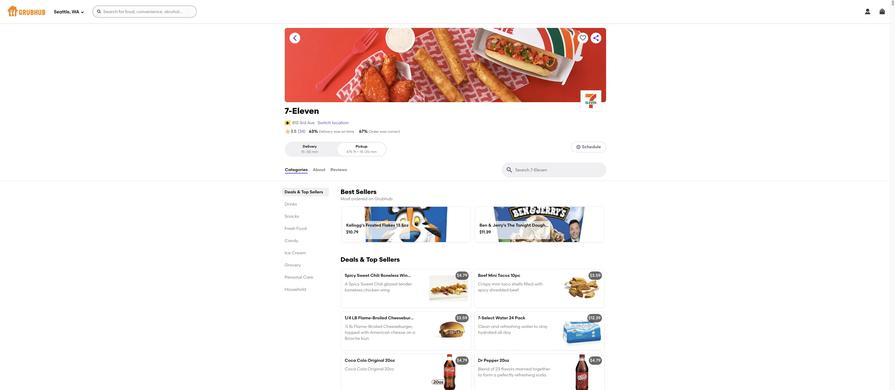 Task type: describe. For each thing, give the bounding box(es) containing it.
ordered
[[351, 197, 367, 202]]

personal
[[285, 275, 302, 280]]

the
[[507, 223, 515, 228]]

best sellers most ordered on grubhub
[[341, 188, 393, 202]]

soda.
[[536, 373, 547, 378]]

•
[[357, 150, 359, 154]]

top inside tab
[[301, 190, 309, 195]]

$4.79 for beef
[[457, 274, 467, 279]]

mini
[[492, 282, 500, 287]]

kellogg's
[[346, 223, 365, 228]]

delivery for 15–30
[[303, 145, 317, 149]]

0 horizontal spatial on
[[341, 130, 346, 134]]

count
[[417, 274, 429, 279]]

married
[[516, 367, 532, 372]]

fresh food tab
[[285, 226, 326, 232]]

0 horizontal spatial svg image
[[97, 9, 101, 14]]

delivery 15–30 min
[[301, 145, 318, 154]]

ben
[[480, 223, 487, 228]]

eleven
[[292, 106, 319, 116]]

spicy inside a spicy sweet chili glazed tender boneless chicken wing
[[349, 282, 360, 287]]

1 original from the top
[[368, 359, 384, 364]]

1 coca from the top
[[345, 359, 356, 364]]

spicy sweet chili boneless wings 8 count image
[[426, 270, 471, 308]]

switch location button
[[317, 120, 349, 126]]

ave
[[307, 120, 315, 126]]

cheese
[[391, 331, 405, 336]]

seattle, wa
[[54, 9, 79, 14]]

taco
[[501, 282, 511, 287]]

a inside blend of 23 flavors married together to form a pefectly refreshing soda.
[[494, 373, 496, 378]]

$4.79 for dr
[[457, 359, 467, 364]]

pefectly
[[497, 373, 514, 378]]

candy
[[285, 239, 298, 244]]

3rd
[[300, 120, 306, 126]]

with inside crispy mini taco shells filled with spicy shredded beef.
[[534, 282, 543, 287]]

wings
[[400, 274, 412, 279]]

1/4 lb flame-broiled cheeseburger image
[[426, 312, 471, 351]]

svg image inside main navigation 'navigation'
[[81, 10, 84, 14]]

clean and refreshing water to stay hydrated all day.
[[478, 325, 548, 336]]

beef mini tacos 10pc
[[478, 274, 520, 279]]

23
[[496, 367, 500, 372]]

$11.39
[[480, 230, 491, 235]]

10pc
[[511, 274, 520, 279]]

seattle,
[[54, 9, 71, 14]]

reviews button
[[330, 160, 347, 181]]

categories button
[[285, 160, 308, 181]]

spicy sweet chili boneless wings 8 count
[[345, 274, 429, 279]]

shredded
[[490, 288, 509, 293]]

1 horizontal spatial svg image
[[864, 8, 871, 15]]

crispy mini taco shells filled with spicy shredded beef.
[[478, 282, 543, 293]]

810 3rd ave button
[[292, 120, 315, 126]]

option group containing delivery 15–30 min
[[285, 142, 387, 157]]

jerry's
[[493, 223, 506, 228]]

with inside ¼ lb flame-broiled cheeseburger, topped with american cheese on a brioche bun
[[361, 331, 369, 336]]

7- for eleven
[[285, 106, 292, 116]]

2 horizontal spatial svg image
[[879, 8, 886, 15]]

and
[[491, 325, 499, 330]]

beef.
[[510, 288, 520, 293]]

dough...
[[532, 223, 549, 228]]

0 vertical spatial sweet
[[357, 274, 369, 279]]

67
[[359, 129, 364, 134]]

tacos
[[498, 274, 510, 279]]

bun
[[361, 337, 369, 342]]

wing
[[380, 288, 390, 293]]

personal care
[[285, 275, 313, 280]]

household
[[285, 288, 306, 293]]

3.5
[[291, 129, 297, 134]]

grubhub
[[375, 197, 393, 202]]

Search for food, convenience, alcohol... search field
[[92, 6, 197, 18]]

$10.79
[[346, 230, 358, 235]]

pack
[[515, 316, 525, 321]]

dr pepper 20oz image
[[560, 355, 604, 391]]

was for 63
[[334, 130, 340, 134]]

1 horizontal spatial deals
[[341, 256, 358, 264]]

brioche
[[345, 337, 360, 342]]

drinks tab
[[285, 202, 326, 208]]

about
[[313, 168, 325, 173]]

sweet inside a spicy sweet chili glazed tender boneless chicken wing
[[361, 282, 373, 287]]

snacks tab
[[285, 214, 326, 220]]

1/4 lb flame-broiled cheeseburger
[[345, 316, 417, 321]]

15–25
[[360, 150, 369, 154]]

broiled for cheeseburger,
[[368, 325, 382, 330]]

to inside clean and refreshing water to stay hydrated all day.
[[534, 325, 538, 330]]

order
[[369, 130, 379, 134]]

ice
[[285, 251, 291, 256]]

to inside blend of 23 flavors married together to form a pefectly refreshing soda.
[[478, 373, 482, 378]]

about button
[[313, 160, 326, 181]]

switch
[[318, 120, 331, 126]]

beef mini tacos 10pc image
[[560, 270, 604, 308]]

dr
[[478, 359, 483, 364]]

ben & jerry's the tonight dough... $11.39
[[480, 223, 549, 235]]

household tab
[[285, 287, 326, 293]]

water
[[496, 316, 508, 321]]

drinks
[[285, 202, 297, 207]]

kellogg's frosted flakes 13.5oz $10.79
[[346, 223, 409, 235]]

schedule
[[582, 145, 601, 150]]

min inside "delivery 15–30 min"
[[312, 150, 318, 154]]

tender
[[399, 282, 412, 287]]

refreshing inside clean and refreshing water to stay hydrated all day.
[[500, 325, 520, 330]]

caret left icon image
[[291, 35, 298, 42]]

24
[[509, 316, 514, 321]]

chicken
[[364, 288, 379, 293]]

2 original from the top
[[368, 367, 384, 372]]

1 cola from the top
[[357, 359, 367, 364]]

flakes
[[382, 223, 395, 228]]

pickup 475 ft • 15–25 min
[[346, 145, 377, 154]]

7- for select
[[478, 316, 482, 321]]



Task type: vqa. For each thing, say whether or not it's contained in the screenshot.
Good Food
no



Task type: locate. For each thing, give the bounding box(es) containing it.
best
[[341, 188, 354, 196]]

1 vertical spatial a
[[494, 373, 496, 378]]

deals up a
[[341, 256, 358, 264]]

original
[[368, 359, 384, 364], [368, 367, 384, 372]]

0 vertical spatial chili
[[370, 274, 380, 279]]

0 horizontal spatial svg image
[[81, 10, 84, 14]]

1 vertical spatial $3.59
[[457, 316, 467, 321]]

on left time
[[341, 130, 346, 134]]

0 vertical spatial flame-
[[358, 316, 373, 321]]

flame- inside ¼ lb flame-broiled cheeseburger, topped with american cheese on a brioche bun
[[354, 325, 368, 330]]

cream
[[292, 251, 306, 256]]

reviews
[[331, 168, 347, 173]]

0 vertical spatial &
[[297, 190, 300, 195]]

0 horizontal spatial top
[[301, 190, 309, 195]]

lb
[[352, 316, 357, 321]]

475
[[346, 150, 352, 154]]

delivery inside "delivery 15–30 min"
[[303, 145, 317, 149]]

a right the cheese
[[413, 331, 415, 336]]

most
[[341, 197, 350, 202]]

deals & top sellers inside tab
[[285, 190, 323, 195]]

to down blend
[[478, 373, 482, 378]]

hydrated
[[478, 331, 497, 336]]

stay
[[539, 325, 548, 330]]

spicy
[[345, 274, 356, 279], [349, 282, 360, 287]]

0 horizontal spatial 7-
[[285, 106, 292, 116]]

1 vertical spatial with
[[361, 331, 369, 336]]

& up spicy sweet chili boneless wings 8 count
[[360, 256, 365, 264]]

topped
[[345, 331, 360, 336]]

1 vertical spatial top
[[366, 256, 378, 264]]

svg image left 'schedule'
[[576, 145, 581, 150]]

7-eleven logo image
[[581, 90, 601, 111]]

delivery
[[319, 130, 333, 134], [303, 145, 317, 149]]

2 cola from the top
[[357, 367, 367, 372]]

0 vertical spatial $3.59
[[590, 274, 601, 279]]

candy tab
[[285, 238, 326, 244]]

0 horizontal spatial deals & top sellers
[[285, 190, 323, 195]]

chili up wing at the left bottom of page
[[374, 282, 383, 287]]

star icon image
[[285, 129, 291, 135]]

save this restaurant image
[[579, 35, 586, 42]]

20oz
[[385, 359, 395, 364], [500, 359, 509, 364], [385, 367, 394, 372]]

sellers inside best sellers most ordered on grubhub
[[356, 188, 377, 196]]

1 horizontal spatial was
[[380, 130, 387, 134]]

option group
[[285, 142, 387, 157]]

on
[[341, 130, 346, 134], [368, 197, 374, 202], [406, 331, 412, 336]]

main navigation navigation
[[0, 0, 891, 23]]

was for 67
[[380, 130, 387, 134]]

grocery
[[285, 263, 301, 268]]

svg image
[[81, 10, 84, 14], [576, 145, 581, 150]]

snacks
[[285, 214, 299, 219]]

on inside best sellers most ordered on grubhub
[[368, 197, 374, 202]]

8
[[413, 274, 416, 279]]

coca cola original 20oz image
[[426, 355, 471, 391]]

1 vertical spatial flame-
[[354, 325, 368, 330]]

7- up clean
[[478, 316, 482, 321]]

$12.39
[[589, 316, 601, 321]]

7-eleven
[[285, 106, 319, 116]]

0 vertical spatial svg image
[[81, 10, 84, 14]]

2 was from the left
[[380, 130, 387, 134]]

blend of 23 flavors married together to form a pefectly refreshing soda.
[[478, 367, 550, 378]]

magnifying glass icon image
[[506, 167, 513, 174]]

coca cola original 20oz
[[345, 359, 395, 364], [345, 367, 394, 372]]

0 vertical spatial broiled
[[373, 316, 387, 321]]

care
[[303, 275, 313, 280]]

1 vertical spatial deals & top sellers
[[341, 256, 400, 264]]

0 horizontal spatial was
[[334, 130, 340, 134]]

7- up subscription pass icon
[[285, 106, 292, 116]]

$3.59 for crispy mini taco shells filled with spicy shredded beef.
[[590, 274, 601, 279]]

order was correct
[[369, 130, 400, 134]]

min inside pickup 475 ft • 15–25 min
[[370, 150, 377, 154]]

delivery for was
[[319, 130, 333, 134]]

1 vertical spatial sweet
[[361, 282, 373, 287]]

0 horizontal spatial delivery
[[303, 145, 317, 149]]

63
[[309, 129, 314, 134]]

7-select water 24 pack image
[[560, 312, 604, 351]]

2 horizontal spatial &
[[488, 223, 492, 228]]

deals & top sellers tab
[[285, 189, 326, 196]]

2 vertical spatial on
[[406, 331, 412, 336]]

1 vertical spatial &
[[488, 223, 492, 228]]

pepper
[[484, 359, 499, 364]]

0 vertical spatial a
[[413, 331, 415, 336]]

2 vertical spatial &
[[360, 256, 365, 264]]

0 vertical spatial delivery
[[319, 130, 333, 134]]

pickup
[[356, 145, 368, 149]]

deals & top sellers up spicy sweet chili boneless wings 8 count
[[341, 256, 400, 264]]

1 vertical spatial on
[[368, 197, 374, 202]]

& inside tab
[[297, 190, 300, 195]]

a down of
[[494, 373, 496, 378]]

0 vertical spatial original
[[368, 359, 384, 364]]

1 horizontal spatial top
[[366, 256, 378, 264]]

0 horizontal spatial $3.59
[[457, 316, 467, 321]]

shells
[[512, 282, 523, 287]]

day.
[[503, 331, 512, 336]]

810 3rd ave
[[292, 120, 315, 126]]

refreshing down married
[[515, 373, 535, 378]]

0 horizontal spatial a
[[413, 331, 415, 336]]

1 vertical spatial coca cola original 20oz
[[345, 367, 394, 372]]

deals
[[285, 190, 296, 195], [341, 256, 358, 264]]

food
[[296, 227, 307, 232]]

1 was from the left
[[334, 130, 340, 134]]

boneless
[[381, 274, 399, 279]]

sellers up the drinks tab
[[310, 190, 323, 195]]

1 coca cola original 20oz from the top
[[345, 359, 395, 364]]

spicy up a
[[345, 274, 356, 279]]

1 horizontal spatial 7-
[[478, 316, 482, 321]]

2 min from the left
[[370, 150, 377, 154]]

ice cream tab
[[285, 250, 326, 257]]

1 horizontal spatial delivery
[[319, 130, 333, 134]]

1 vertical spatial cola
[[357, 367, 367, 372]]

0 horizontal spatial deals
[[285, 190, 296, 195]]

min
[[312, 150, 318, 154], [370, 150, 377, 154]]

1 vertical spatial svg image
[[576, 145, 581, 150]]

was down location at the left
[[334, 130, 340, 134]]

of
[[491, 367, 495, 372]]

a spicy sweet chili glazed tender boneless chicken wing
[[345, 282, 412, 293]]

spicy up boneless
[[349, 282, 360, 287]]

1 horizontal spatial to
[[534, 325, 538, 330]]

was right order
[[380, 130, 387, 134]]

0 horizontal spatial sellers
[[310, 190, 323, 195]]

grocery tab
[[285, 263, 326, 269]]

sellers inside tab
[[310, 190, 323, 195]]

correct
[[388, 130, 400, 134]]

1 vertical spatial 7-
[[478, 316, 482, 321]]

0 vertical spatial spicy
[[345, 274, 356, 279]]

1 vertical spatial deals
[[341, 256, 358, 264]]

0 horizontal spatial &
[[297, 190, 300, 195]]

min right 15–30 at top left
[[312, 150, 318, 154]]

delivery down switch
[[319, 130, 333, 134]]

fresh
[[285, 227, 295, 232]]

cheeseburger,
[[383, 325, 413, 330]]

7-select water 24 pack
[[478, 316, 525, 321]]

a
[[345, 282, 348, 287]]

13.5oz
[[396, 223, 409, 228]]

deals & top sellers up the drinks tab
[[285, 190, 323, 195]]

& up the drinks tab
[[297, 190, 300, 195]]

broiled for cheeseburger
[[373, 316, 387, 321]]

1 horizontal spatial deals & top sellers
[[341, 256, 400, 264]]

& right ben
[[488, 223, 492, 228]]

a inside ¼ lb flame-broiled cheeseburger, topped with american cheese on a brioche bun
[[413, 331, 415, 336]]

0 vertical spatial deals & top sellers
[[285, 190, 323, 195]]

chili inside a spicy sweet chili glazed tender boneless chicken wing
[[374, 282, 383, 287]]

$3.59 for ¼ lb flame-broiled cheeseburger, topped with american cheese on a brioche bun
[[457, 316, 467, 321]]

1 horizontal spatial on
[[368, 197, 374, 202]]

2 horizontal spatial on
[[406, 331, 412, 336]]

& inside ben & jerry's the tonight dough... $11.39
[[488, 223, 492, 228]]

delivery was on time
[[319, 130, 354, 134]]

form
[[483, 373, 493, 378]]

$3.59
[[590, 274, 601, 279], [457, 316, 467, 321]]

2 coca from the top
[[345, 367, 356, 372]]

1/4
[[345, 316, 351, 321]]

tonight
[[516, 223, 531, 228]]

boneless
[[345, 288, 363, 293]]

frosted
[[366, 223, 381, 228]]

deals inside deals & top sellers tab
[[285, 190, 296, 195]]

clean
[[478, 325, 490, 330]]

on right ordered
[[368, 197, 374, 202]]

select
[[482, 316, 495, 321]]

1 vertical spatial original
[[368, 367, 384, 372]]

filled
[[524, 282, 533, 287]]

to left stay
[[534, 325, 538, 330]]

¼
[[345, 325, 348, 330]]

lb
[[349, 325, 353, 330]]

broiled inside ¼ lb flame-broiled cheeseburger, topped with american cheese on a brioche bun
[[368, 325, 382, 330]]

schedule button
[[571, 142, 606, 153]]

0 horizontal spatial min
[[312, 150, 318, 154]]

deals & top sellers
[[285, 190, 323, 195], [341, 256, 400, 264]]

1 vertical spatial broiled
[[368, 325, 382, 330]]

flame- for lb
[[358, 316, 373, 321]]

1 vertical spatial delivery
[[303, 145, 317, 149]]

refreshing inside blend of 23 flavors married together to form a pefectly refreshing soda.
[[515, 373, 535, 378]]

min right 15–25 on the top left
[[370, 150, 377, 154]]

svg image
[[864, 8, 871, 15], [879, 8, 886, 15], [97, 9, 101, 14]]

delivery up 15–30 at top left
[[303, 145, 317, 149]]

deals up drinks
[[285, 190, 296, 195]]

mini
[[488, 274, 497, 279]]

Search 7-Eleven search field
[[515, 168, 604, 173]]

1 horizontal spatial svg image
[[576, 145, 581, 150]]

0 vertical spatial with
[[534, 282, 543, 287]]

top
[[301, 190, 309, 195], [366, 256, 378, 264]]

1 vertical spatial chili
[[374, 282, 383, 287]]

1 vertical spatial coca
[[345, 367, 356, 372]]

1 vertical spatial spicy
[[349, 282, 360, 287]]

0 vertical spatial coca
[[345, 359, 356, 364]]

2 coca cola original 20oz from the top
[[345, 367, 394, 372]]

glazed
[[384, 282, 398, 287]]

with up bun
[[361, 331, 369, 336]]

1 horizontal spatial $3.59
[[590, 274, 601, 279]]

with right filled
[[534, 282, 543, 287]]

0 vertical spatial refreshing
[[500, 325, 520, 330]]

1 horizontal spatial sellers
[[356, 188, 377, 196]]

1 vertical spatial to
[[478, 373, 482, 378]]

1 horizontal spatial with
[[534, 282, 543, 287]]

1 vertical spatial refreshing
[[515, 373, 535, 378]]

svg image right wa
[[81, 10, 84, 14]]

1 min from the left
[[312, 150, 318, 154]]

0 vertical spatial 7-
[[285, 106, 292, 116]]

sellers up 'boneless'
[[379, 256, 400, 264]]

on inside ¼ lb flame-broiled cheeseburger, topped with american cheese on a brioche bun
[[406, 331, 412, 336]]

0 vertical spatial coca cola original 20oz
[[345, 359, 395, 364]]

0 vertical spatial cola
[[357, 359, 367, 364]]

all
[[498, 331, 502, 336]]

refreshing up day.
[[500, 325, 520, 330]]

together
[[533, 367, 550, 372]]

save this restaurant button
[[578, 33, 588, 43]]

0 horizontal spatial to
[[478, 373, 482, 378]]

0 horizontal spatial with
[[361, 331, 369, 336]]

sellers up ordered
[[356, 188, 377, 196]]

810
[[292, 120, 299, 126]]

svg image inside schedule button
[[576, 145, 581, 150]]

1 horizontal spatial &
[[360, 256, 365, 264]]

spicy
[[478, 288, 489, 293]]

subscription pass image
[[285, 121, 291, 126]]

on right the cheese
[[406, 331, 412, 336]]

0 vertical spatial on
[[341, 130, 346, 134]]

1 horizontal spatial a
[[494, 373, 496, 378]]

0 vertical spatial deals
[[285, 190, 296, 195]]

time
[[347, 130, 354, 134]]

1 horizontal spatial min
[[370, 150, 377, 154]]

0 vertical spatial top
[[301, 190, 309, 195]]

0 vertical spatial to
[[534, 325, 538, 330]]

sweet
[[357, 274, 369, 279], [361, 282, 373, 287]]

chili up a spicy sweet chili glazed tender boneless chicken wing
[[370, 274, 380, 279]]

2 horizontal spatial sellers
[[379, 256, 400, 264]]

american
[[370, 331, 390, 336]]

dr pepper 20oz
[[478, 359, 509, 364]]

flame- for lb
[[354, 325, 368, 330]]

top up the drinks tab
[[301, 190, 309, 195]]

water
[[521, 325, 533, 330]]

personal care tab
[[285, 275, 326, 281]]

share icon image
[[592, 35, 600, 42]]

top up spicy sweet chili boneless wings 8 count
[[366, 256, 378, 264]]



